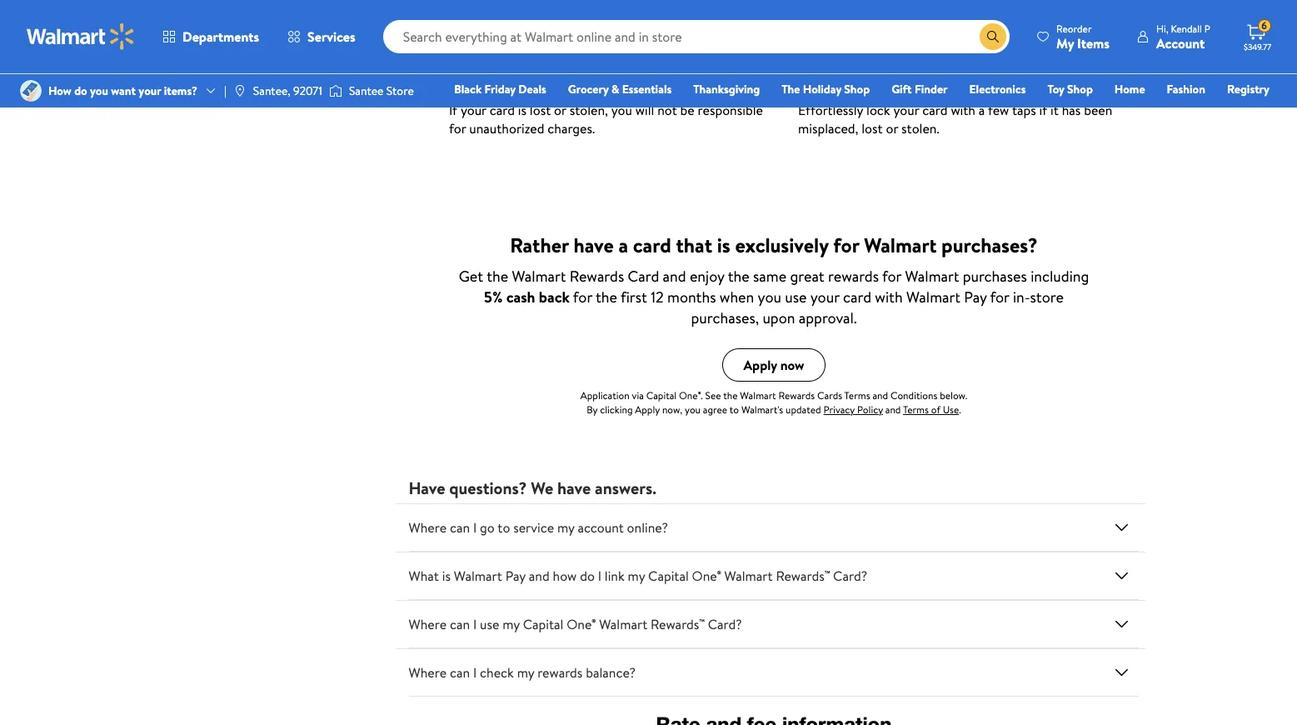 Task type: locate. For each thing, give the bounding box(es) containing it.
fashion
[[1167, 81, 1206, 98]]

card?
[[834, 567, 868, 585], [708, 615, 742, 633]]

0 horizontal spatial shop
[[845, 81, 870, 98]]

can left use
[[450, 615, 470, 633]]

finder
[[915, 81, 948, 98]]

0 vertical spatial where
[[409, 518, 447, 537]]

where for where can i check my rewards balance?
[[409, 663, 447, 682]]

i for service
[[473, 518, 477, 537]]

shop
[[845, 81, 870, 98], [1068, 81, 1093, 98]]

0 horizontal spatial one®
[[567, 615, 596, 633]]

deals
[[519, 81, 547, 98]]

1 vertical spatial one®
[[567, 615, 596, 633]]

do left 'you'
[[74, 82, 87, 99]]

the holiday shop
[[782, 81, 870, 98]]

rewards™
[[776, 567, 830, 585], [651, 615, 705, 633]]

store
[[387, 82, 414, 99]]

where can i use my capital one® walmart rewards™ card?
[[409, 615, 742, 633]]

registry one debit
[[1142, 81, 1270, 121]]

 image right |
[[233, 84, 247, 98]]

can
[[450, 518, 470, 537], [450, 615, 470, 633], [450, 663, 470, 682]]

where
[[409, 518, 447, 537], [409, 615, 447, 633], [409, 663, 447, 682]]

i left check at the left of page
[[473, 663, 477, 682]]

i left go
[[473, 518, 477, 537]]

1 horizontal spatial card?
[[834, 567, 868, 585]]

 image for santee, 92071
[[233, 84, 247, 98]]

one
[[1142, 104, 1168, 121]]

can left check at the left of page
[[450, 663, 470, 682]]

 image left how
[[20, 80, 42, 102]]

where down what
[[409, 615, 447, 633]]

questions?
[[449, 477, 527, 499]]

my
[[557, 518, 575, 537], [628, 567, 645, 585], [503, 615, 520, 633], [517, 663, 535, 682]]

departments
[[183, 28, 259, 46]]

2 vertical spatial can
[[450, 663, 470, 682]]

fashion link
[[1160, 80, 1214, 98]]

my right check at the left of page
[[517, 663, 535, 682]]

2 where from the top
[[409, 615, 447, 633]]

gift finder
[[892, 81, 948, 98]]

2 horizontal spatial walmart
[[725, 567, 773, 585]]

walmart+
[[1220, 104, 1270, 121]]

$349.77
[[1244, 41, 1272, 53]]

where for where can i go to service my account online?
[[409, 518, 447, 537]]

registry link
[[1220, 80, 1278, 98]]

electronics
[[970, 81, 1026, 98]]

0 vertical spatial card?
[[834, 567, 868, 585]]

how
[[48, 82, 72, 99]]

electronics link
[[962, 80, 1034, 98]]

services button
[[273, 17, 370, 57]]

1 vertical spatial capital
[[523, 615, 564, 633]]

service
[[514, 518, 554, 537]]

want
[[111, 82, 136, 99]]

walmart
[[454, 567, 502, 585], [725, 567, 773, 585], [599, 615, 648, 633]]

1 horizontal spatial shop
[[1068, 81, 1093, 98]]

search icon image
[[987, 30, 1000, 43]]

hi, kendall p account
[[1157, 21, 1211, 52]]

where left check at the left of page
[[409, 663, 447, 682]]

grocery & essentials link
[[561, 80, 680, 98]]

2 can from the top
[[450, 615, 470, 633]]

 image
[[329, 83, 342, 99]]

grocery & essentials
[[568, 81, 672, 98]]

0 horizontal spatial card?
[[708, 615, 742, 633]]

0 horizontal spatial walmart
[[454, 567, 502, 585]]

reorder
[[1057, 21, 1092, 35]]

balance?
[[586, 663, 636, 682]]

capital down online?
[[649, 567, 689, 585]]

can for go
[[450, 518, 470, 537]]

i left use
[[473, 615, 477, 633]]

services
[[308, 28, 356, 46]]

i for rewards
[[473, 663, 477, 682]]

items?
[[164, 82, 198, 99]]

registry
[[1228, 81, 1270, 98]]

capital down and
[[523, 615, 564, 633]]

departments button
[[148, 17, 273, 57]]

answers.
[[595, 477, 657, 499]]

one debit link
[[1135, 103, 1206, 122]]

what is walmart pay and how do i link my capital one® walmart rewards™ card?
[[409, 567, 868, 585]]

home link
[[1108, 80, 1153, 98]]

i left link
[[598, 567, 602, 585]]

pay
[[506, 567, 526, 585]]

my right link
[[628, 567, 645, 585]]

one®
[[692, 567, 722, 585], [567, 615, 596, 633]]

1 vertical spatial rewards™
[[651, 615, 705, 633]]

i
[[473, 518, 477, 537], [598, 567, 602, 585], [473, 615, 477, 633], [473, 663, 477, 682]]

can left go
[[450, 518, 470, 537]]

0 vertical spatial can
[[450, 518, 470, 537]]

0 vertical spatial rewards™
[[776, 567, 830, 585]]

your
[[139, 82, 161, 99]]

0 horizontal spatial capital
[[523, 615, 564, 633]]

clear search field text image
[[960, 30, 974, 43]]

i for capital
[[473, 615, 477, 633]]

black friday deals link
[[447, 80, 554, 98]]

shop right toy
[[1068, 81, 1093, 98]]

shop right holiday at the top right of the page
[[845, 81, 870, 98]]

santee,
[[253, 82, 291, 99]]

0 horizontal spatial rewards™
[[651, 615, 705, 633]]

 image
[[20, 80, 42, 102], [233, 84, 247, 98]]

6 $349.77
[[1244, 19, 1272, 53]]

0 horizontal spatial do
[[74, 82, 87, 99]]

1 horizontal spatial rewards™
[[776, 567, 830, 585]]

1 horizontal spatial do
[[580, 567, 595, 585]]

1 horizontal spatial capital
[[649, 567, 689, 585]]

1 where from the top
[[409, 518, 447, 537]]

account
[[1157, 34, 1205, 52]]

3 where from the top
[[409, 663, 447, 682]]

Search search field
[[383, 20, 1010, 53]]

capital
[[649, 567, 689, 585], [523, 615, 564, 633]]

friday
[[485, 81, 516, 98]]

where can i check my rewards balance? image
[[1112, 663, 1132, 683]]

kendall
[[1171, 21, 1203, 35]]

grocery
[[568, 81, 609, 98]]

1 horizontal spatial one®
[[692, 567, 722, 585]]

3 can from the top
[[450, 663, 470, 682]]

0 horizontal spatial  image
[[20, 80, 42, 102]]

2 vertical spatial where
[[409, 663, 447, 682]]

gift finder link
[[884, 80, 956, 98]]

do right how
[[580, 567, 595, 585]]

1 vertical spatial can
[[450, 615, 470, 633]]

1 horizontal spatial  image
[[233, 84, 247, 98]]

do
[[74, 82, 87, 99], [580, 567, 595, 585]]

1 vertical spatial card?
[[708, 615, 742, 633]]

1 can from the top
[[450, 518, 470, 537]]

1 vertical spatial where
[[409, 615, 447, 633]]

where down have
[[409, 518, 447, 537]]

check
[[480, 663, 514, 682]]

thanksgiving
[[694, 81, 760, 98]]



Task type: vqa. For each thing, say whether or not it's contained in the screenshot.
Sign in or create account on the top right
no



Task type: describe. For each thing, give the bounding box(es) containing it.
walmart image
[[27, 23, 135, 50]]

and
[[529, 567, 550, 585]]

 image for how do you want your items?
[[20, 80, 42, 102]]

my right use
[[503, 615, 520, 633]]

is
[[442, 567, 451, 585]]

reorder my items
[[1057, 21, 1110, 52]]

0 vertical spatial one®
[[692, 567, 722, 585]]

how
[[553, 567, 577, 585]]

0 vertical spatial capital
[[649, 567, 689, 585]]

1 horizontal spatial walmart
[[599, 615, 648, 633]]

can for use
[[450, 615, 470, 633]]

online?
[[627, 518, 668, 537]]

santee store
[[349, 82, 414, 99]]

where can i go to service my account online?
[[409, 518, 668, 537]]

link
[[605, 567, 625, 585]]

|
[[224, 82, 227, 99]]

1 shop from the left
[[845, 81, 870, 98]]

have
[[558, 477, 591, 499]]

items
[[1078, 34, 1110, 52]]

hi,
[[1157, 21, 1169, 35]]

thanksgiving link
[[686, 80, 768, 98]]

santee
[[349, 82, 384, 99]]

the
[[782, 81, 800, 98]]

have
[[409, 477, 445, 499]]

debit
[[1170, 104, 1199, 121]]

&
[[612, 81, 620, 98]]

go
[[480, 518, 495, 537]]

where can i use my capital one® walmart rewards™ card? image
[[1112, 614, 1132, 634]]

we
[[531, 477, 554, 499]]

toy
[[1048, 81, 1065, 98]]

home
[[1115, 81, 1146, 98]]

6
[[1262, 19, 1268, 33]]

how do you want your items?
[[48, 82, 198, 99]]

rewards
[[538, 663, 583, 682]]

92071
[[293, 82, 322, 99]]

walmart+ link
[[1213, 103, 1278, 122]]

you
[[90, 82, 108, 99]]

where for where can i use my capital one® walmart rewards™ card?
[[409, 615, 447, 633]]

2 shop from the left
[[1068, 81, 1093, 98]]

holiday
[[803, 81, 842, 98]]

my
[[1057, 34, 1075, 52]]

what
[[409, 567, 439, 585]]

can for check
[[450, 663, 470, 682]]

black friday deals
[[455, 81, 547, 98]]

gift
[[892, 81, 912, 98]]

toy shop link
[[1041, 80, 1101, 98]]

black
[[455, 81, 482, 98]]

account
[[578, 518, 624, 537]]

to
[[498, 518, 510, 537]]

1 vertical spatial do
[[580, 567, 595, 585]]

p
[[1205, 21, 1211, 35]]

0 vertical spatial do
[[74, 82, 87, 99]]

what is walmart pay and how do i link my capital one® walmart rewards™ card? image
[[1112, 566, 1132, 586]]

have questions? we have answers.
[[409, 477, 657, 499]]

toy shop
[[1048, 81, 1093, 98]]

where can i go to service my account online? image
[[1112, 518, 1132, 538]]

my right service
[[557, 518, 575, 537]]

essentials
[[622, 81, 672, 98]]

Walmart Site-Wide search field
[[383, 20, 1010, 53]]

the holiday shop link
[[775, 80, 878, 98]]

use
[[480, 615, 500, 633]]

santee, 92071
[[253, 82, 322, 99]]

where can i check my rewards balance?
[[409, 663, 636, 682]]



